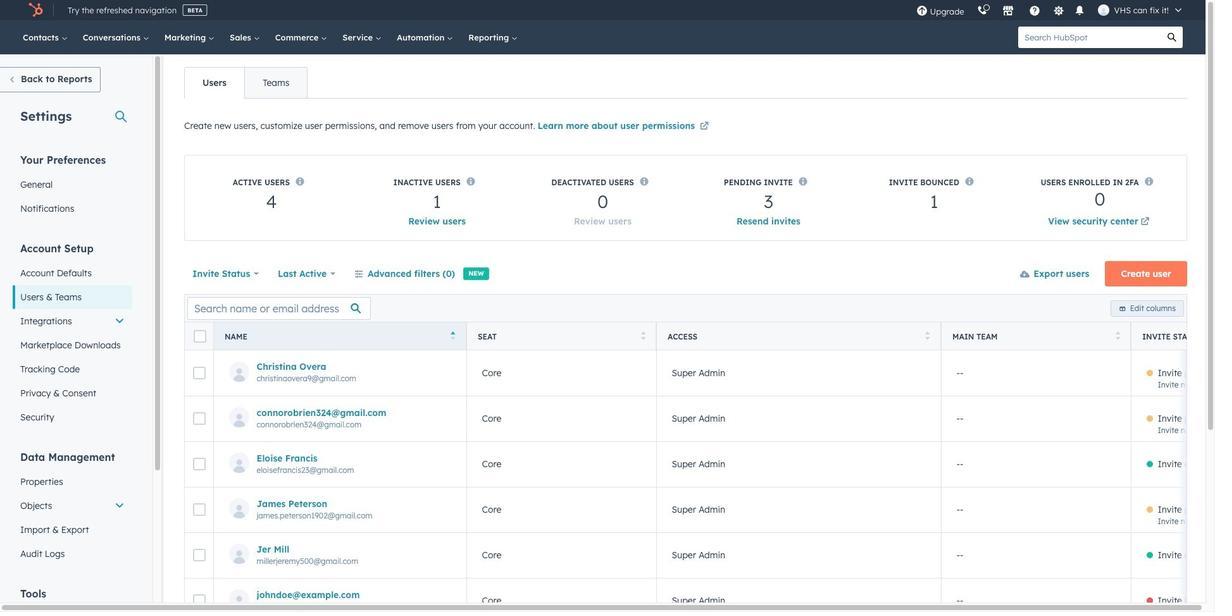 Task type: describe. For each thing, give the bounding box(es) containing it.
ascending sort. press to sort descending. image
[[451, 331, 456, 340]]

1 press to sort. element from the left
[[641, 331, 646, 342]]

your preferences element
[[13, 153, 132, 221]]

Search HubSpot search field
[[1019, 27, 1162, 48]]

jer mill image
[[1098, 4, 1110, 16]]



Task type: vqa. For each thing, say whether or not it's contained in the screenshot.
rightmost PRESS TO SORT. element
yes



Task type: locate. For each thing, give the bounding box(es) containing it.
link opens in a new window image
[[700, 120, 709, 135], [1141, 215, 1150, 230]]

ascending sort. press to sort descending. element
[[451, 331, 456, 342]]

1 press to sort. image from the left
[[641, 331, 646, 340]]

3 press to sort. image from the left
[[1116, 331, 1121, 340]]

2 press to sort. image from the left
[[926, 331, 931, 340]]

0 horizontal spatial link opens in a new window image
[[700, 120, 709, 135]]

link opens in a new window image
[[700, 122, 709, 132], [1141, 218, 1150, 227]]

1 horizontal spatial link opens in a new window image
[[1141, 218, 1150, 227]]

press to sort. element
[[641, 331, 646, 342], [926, 331, 931, 342], [1116, 331, 1121, 342]]

2 horizontal spatial press to sort. element
[[1116, 331, 1121, 342]]

0 vertical spatial link opens in a new window image
[[700, 120, 709, 135]]

menu
[[910, 0, 1191, 20]]

1 horizontal spatial press to sort. element
[[926, 331, 931, 342]]

1 vertical spatial link opens in a new window image
[[1141, 215, 1150, 230]]

1 vertical spatial link opens in a new window image
[[1141, 218, 1150, 227]]

link opens in a new window image for link opens in a new window image to the top
[[700, 122, 709, 132]]

1 horizontal spatial press to sort. image
[[926, 331, 931, 340]]

link opens in a new window image for link opens in a new window image to the bottom
[[1141, 218, 1150, 227]]

0 horizontal spatial press to sort. image
[[641, 331, 646, 340]]

1 horizontal spatial link opens in a new window image
[[1141, 215, 1150, 230]]

2 press to sort. element from the left
[[926, 331, 931, 342]]

press to sort. image
[[641, 331, 646, 340], [926, 331, 931, 340], [1116, 331, 1121, 340]]

2 horizontal spatial press to sort. image
[[1116, 331, 1121, 340]]

data management element
[[13, 451, 132, 567]]

Search name or email address search field
[[187, 297, 371, 320]]

0 vertical spatial link opens in a new window image
[[700, 122, 709, 132]]

marketplaces image
[[1003, 6, 1014, 17]]

navigation
[[184, 67, 308, 99]]

3 press to sort. element from the left
[[1116, 331, 1121, 342]]

0 horizontal spatial press to sort. element
[[641, 331, 646, 342]]

0 horizontal spatial link opens in a new window image
[[700, 122, 709, 132]]

account setup element
[[13, 242, 132, 430]]



